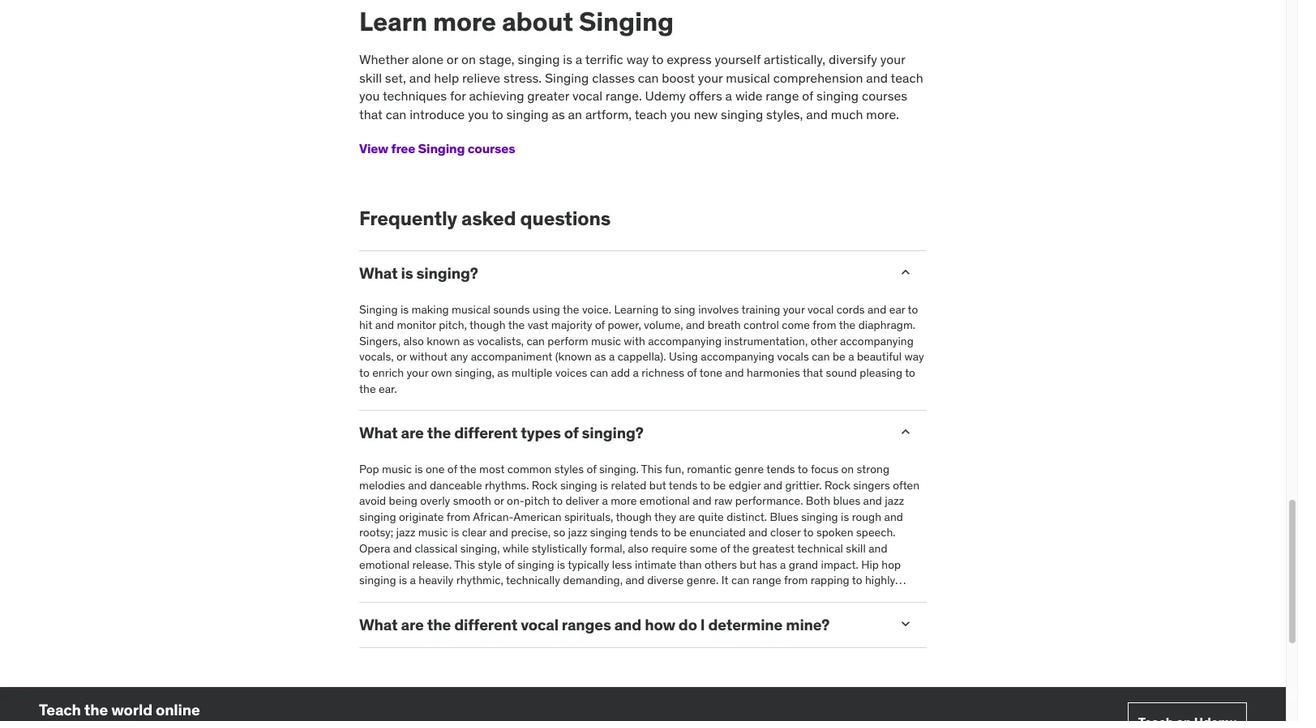 Task type: vqa. For each thing, say whether or not it's contained in the screenshot.
blues. on the left
yes



Task type: describe. For each thing, give the bounding box(es) containing it.
to right the closer
[[803, 526, 814, 540]]

voices
[[555, 366, 587, 380]]

1 vertical spatial tends
[[669, 478, 698, 493]]

asked
[[461, 206, 516, 231]]

stress.
[[504, 70, 542, 86]]

both
[[806, 494, 830, 509]]

range inside pop music is one of the most common styles of singing. this fun, romantic genre tends to focus on strong melodies and danceable rhythms. rock singing is related but tends to be edgier and grittier. rock singers often avoid being overly smooth or on-pitch to deliver a more emotional and raw performance. both blues and jazz singing originate from african-american spirituals, though they are quite distinct. blues singing is rough and rootsy; jazz music is clear and precise, so jazz singing tends to be enunciated and closer to spoken speech. opera and classical singing, while stylistically formal, also require some of the greatest technical skill and emotional release. this style of singing is typically less intimate than others but has a grand impact. hip hop singing is a heavily rhythmic, technically demanding, and diverse genre. it can range from rapping to highly technical "runs," or fast successions of notes. this style has had a large influence on others like pop, funk, and blues.
[[752, 573, 781, 588]]

2 vertical spatial be
[[674, 526, 687, 540]]

is left clear
[[451, 526, 459, 540]]

singing inside view free singing courses link
[[418, 141, 465, 157]]

1 horizontal spatial jazz
[[568, 526, 587, 540]]

2 horizontal spatial jazz
[[885, 494, 904, 509]]

"runs,"
[[408, 589, 441, 604]]

0 vertical spatial style
[[478, 557, 502, 572]]

1 horizontal spatial from
[[784, 573, 808, 588]]

monitor
[[397, 318, 436, 333]]

of down using
[[687, 366, 697, 380]]

singing inside whether alone or on stage, singing is a terrific way to express yourself artistically, diversify your skill set, and help relieve stress. singing classes can boost your musical comprehension and teach you techniques for achieving greater vocal range. udemy offers a wide range of singing courses that can introduce you to singing as an artform, teach you new singing styles, and much more.
[[545, 70, 589, 86]]

free
[[391, 141, 415, 157]]

can inside pop music is one of the most common styles of singing. this fun, romantic genre tends to focus on strong melodies and danceable rhythms. rock singing is related but tends to be edgier and grittier. rock singers often avoid being overly smooth or on-pitch to deliver a more emotional and raw performance. both blues and jazz singing originate from african-american spirituals, though they are quite distinct. blues singing is rough and rootsy; jazz music is clear and precise, so jazz singing tends to be enunciated and closer to spoken speech. opera and classical singing, while stylistically formal, also require some of the greatest technical skill and emotional release. this style of singing is typically less intimate than others but has a grand impact. hip hop singing is a heavily rhythmic, technically demanding, and diverse genre. it can range from rapping to highly technical "runs," or fast successions of notes. this style has had a large influence on others like pop, funk, and blues.
[[731, 573, 750, 588]]

0 horizontal spatial courses
[[468, 141, 515, 157]]

precise,
[[511, 526, 551, 540]]

the up danceable
[[460, 462, 476, 477]]

are for what are the different vocal ranges and how do i determine mine?
[[401, 615, 424, 635]]

smooth
[[453, 494, 491, 509]]

the left ear.
[[359, 382, 376, 396]]

and down "speech."
[[869, 542, 888, 556]]

focus
[[811, 462, 839, 477]]

clear
[[462, 526, 487, 540]]

2 vertical spatial vocal
[[521, 615, 559, 635]]

control
[[744, 318, 779, 333]]

breath
[[708, 318, 741, 333]]

voice.
[[582, 302, 611, 317]]

and up "speech."
[[884, 510, 903, 524]]

offers
[[689, 88, 722, 104]]

vocalists,
[[477, 334, 524, 349]]

can down techniques
[[386, 106, 407, 122]]

is down stylistically on the left of the page
[[557, 557, 565, 572]]

and right tone
[[725, 366, 744, 380]]

singing up the rootsy;
[[359, 510, 396, 524]]

of right types on the bottom left of the page
[[564, 423, 579, 443]]

learning
[[614, 302, 659, 317]]

pop
[[359, 462, 379, 477]]

add
[[611, 366, 630, 380]]

musical inside singing is making musical sounds using the voice. learning to sing involves training your vocal cords and ear to hit and monitor pitch, though the vast majority of power, volume, and breath control come from the diaphragm. singers, also known as vocalists, can perform music with accompanying instrumentation, other accompanying vocals, or without any accompaniment (known as a cappella). using accompanying vocals can be a beautiful way to enrich your own singing, as multiple voices can add a richness of tone and harmonies that sound pleasing to the ear.
[[452, 302, 490, 317]]

1 horizontal spatial music
[[418, 526, 448, 540]]

grand
[[789, 557, 818, 572]]

way inside whether alone or on stage, singing is a terrific way to express yourself artistically, diversify your skill set, and help relieve stress. singing classes can boost your musical comprehension and teach you techniques for achieving greater vocal range. udemy offers a wide range of singing courses that can introduce you to singing as an artform, teach you new singing styles, and much more.
[[626, 51, 649, 68]]

do
[[679, 615, 697, 635]]

rhythmic,
[[456, 573, 503, 588]]

multiple
[[512, 366, 553, 380]]

way inside singing is making musical sounds using the voice. learning to sing involves training your vocal cords and ear to hit and monitor pitch, though the vast majority of power, volume, and breath control come from the diaphragm. singers, also known as vocalists, can perform music with accompanying instrumentation, other accompanying vocals, or without any accompaniment (known as a cappella). using accompanying vocals can be a beautiful way to enrich your own singing, as multiple voices can add a richness of tone and harmonies that sound pleasing to the ear.
[[904, 350, 924, 364]]

spoken
[[816, 526, 853, 540]]

intimate
[[635, 557, 676, 572]]

is left 'one'
[[415, 462, 423, 477]]

singing down both in the bottom right of the page
[[801, 510, 838, 524]]

learn
[[359, 5, 427, 38]]

of down technically
[[543, 589, 553, 604]]

2 horizontal spatial this
[[641, 462, 662, 477]]

2 vertical spatial on
[[768, 589, 780, 604]]

or left on- on the bottom
[[494, 494, 504, 509]]

the up 'one'
[[427, 423, 451, 443]]

and down less
[[625, 573, 644, 588]]

1 rock from the left
[[532, 478, 558, 493]]

a right deliver
[[602, 494, 608, 509]]

avoid
[[359, 494, 386, 509]]

african-
[[473, 510, 513, 524]]

and down the 'sing'
[[686, 318, 705, 333]]

artistically,
[[764, 51, 826, 68]]

singing up terrific
[[579, 5, 674, 38]]

more.
[[866, 106, 899, 122]]

to up pop,
[[852, 573, 862, 588]]

and right opera at the left
[[393, 542, 412, 556]]

terrific
[[585, 51, 623, 68]]

a up add
[[609, 350, 615, 364]]

0 horizontal spatial from
[[447, 510, 470, 524]]

or inside whether alone or on stage, singing is a terrific way to express yourself artistically, diversify your skill set, and help relieve stress. singing classes can boost your musical comprehension and teach you techniques for achieving greater vocal range. udemy offers a wide range of singing courses that can introduce you to singing as an artform, teach you new singing styles, and much more.
[[447, 51, 458, 68]]

rapping
[[811, 573, 849, 588]]

a down greatest
[[780, 557, 786, 572]]

0 horizontal spatial has
[[639, 589, 657, 604]]

is left heavily
[[399, 573, 407, 588]]

a right add
[[633, 366, 639, 380]]

singing up technically
[[517, 557, 554, 572]]

while
[[503, 542, 529, 556]]

a left terrific
[[576, 51, 582, 68]]

speech.
[[856, 526, 896, 540]]

the down sounds
[[508, 318, 525, 333]]

greatest
[[752, 542, 795, 556]]

technically
[[506, 573, 560, 588]]

singing up the stress.
[[518, 51, 560, 68]]

1 horizontal spatial singing?
[[582, 423, 644, 443]]

as up any
[[463, 334, 474, 349]]

music inside singing is making musical sounds using the voice. learning to sing involves training your vocal cords and ear to hit and monitor pitch, though the vast majority of power, volume, and breath control come from the diaphragm. singers, also known as vocalists, can perform music with accompanying instrumentation, other accompanying vocals, or without any accompaniment (known as a cappella). using accompanying vocals can be a beautiful way to enrich your own singing, as multiple voices can add a richness of tone and harmonies that sound pleasing to the ear.
[[591, 334, 621, 349]]

singing down opera at the left
[[359, 573, 396, 588]]

view free singing courses link
[[359, 130, 515, 169]]

singing, inside pop music is one of the most common styles of singing. this fun, romantic genre tends to focus on strong melodies and danceable rhythms. rock singing is related but tends to be edgier and grittier. rock singers often avoid being overly smooth or on-pitch to deliver a more emotional and raw performance. both blues and jazz singing originate from african-american spirituals, though they are quite distinct. blues singing is rough and rootsy; jazz music is clear and precise, so jazz singing tends to be enunciated and closer to spoken speech. opera and classical singing, while stylistically formal, also require some of the greatest technical skill and emotional release. this style of singing is typically less intimate than others but has a grand impact. hip hop singing is a heavily rhythmic, technically demanding, and diverse genre. it can range from rapping to highly technical "runs," or fast successions of notes. this style has had a large influence on others like pop, funk, and blues.
[[460, 542, 500, 556]]

is down blues
[[841, 510, 849, 524]]

and down african-
[[489, 526, 508, 540]]

edgier
[[729, 478, 761, 493]]

is down singing.
[[600, 478, 608, 493]]

1 vertical spatial others
[[783, 589, 816, 604]]

of down voice.
[[595, 318, 605, 333]]

involves
[[698, 302, 739, 317]]

to down they
[[661, 526, 671, 540]]

vocals,
[[359, 350, 394, 364]]

less
[[612, 557, 632, 572]]

what for what are the different types of singing?
[[359, 423, 398, 443]]

singers,
[[359, 334, 401, 349]]

learn more about singing
[[359, 5, 674, 38]]

1 horizontal spatial but
[[740, 557, 757, 572]]

the left world
[[84, 700, 108, 720]]

beautiful
[[857, 350, 902, 364]]

to right pleasing
[[905, 366, 915, 380]]

greater
[[527, 88, 569, 104]]

to down 'romantic'
[[700, 478, 710, 493]]

sound
[[826, 366, 857, 380]]

hip
[[861, 557, 879, 572]]

rhythms.
[[485, 478, 529, 493]]

determine
[[708, 615, 783, 635]]

and up techniques
[[409, 70, 431, 86]]

to up boost
[[652, 51, 664, 68]]

accompanying up using
[[648, 334, 722, 349]]

quite
[[698, 510, 724, 524]]

they
[[654, 510, 676, 524]]

can left add
[[590, 366, 608, 380]]

and down distinct.
[[749, 526, 768, 540]]

0 vertical spatial teach
[[891, 70, 923, 86]]

a left wide
[[725, 88, 732, 104]]

also inside pop music is one of the most common styles of singing. this fun, romantic genre tends to focus on strong melodies and danceable rhythms. rock singing is related but tends to be edgier and grittier. rock singers often avoid being overly smooth or on-pitch to deliver a more emotional and raw performance. both blues and jazz singing originate from african-american spirituals, though they are quite distinct. blues singing is rough and rootsy; jazz music is clear and precise, so jazz singing tends to be enunciated and closer to spoken speech. opera and classical singing, while stylistically formal, also require some of the greatest technical skill and emotional release. this style of singing is typically less intimate than others but has a grand impact. hip hop singing is a heavily rhythmic, technically demanding, and diverse genre. it can range from rapping to highly technical "runs," or fast successions of notes. this style has had a large influence on others like pop, funk, and blues.
[[628, 542, 648, 556]]

0 vertical spatial emotional
[[640, 494, 690, 509]]

the down the enunciated
[[733, 542, 749, 556]]

frequently
[[359, 206, 457, 231]]

1 vertical spatial music
[[382, 462, 412, 477]]

be inside singing is making musical sounds using the voice. learning to sing involves training your vocal cords and ear to hit and monitor pitch, though the vast majority of power, volume, and breath control come from the diaphragm. singers, also known as vocalists, can perform music with accompanying instrumentation, other accompanying vocals, or without any accompaniment (known as a cappella). using accompanying vocals can be a beautiful way to enrich your own singing, as multiple voices can add a richness of tone and harmonies that sound pleasing to the ear.
[[833, 350, 846, 364]]

what are the different types of singing?
[[359, 423, 644, 443]]

is up making
[[401, 263, 413, 283]]

classical
[[415, 542, 458, 556]]

and down diversify
[[866, 70, 888, 86]]

from inside singing is making musical sounds using the voice. learning to sing involves training your vocal cords and ear to hit and monitor pitch, though the vast majority of power, volume, and breath control come from the diaphragm. singers, also known as vocalists, can perform music with accompanying instrumentation, other accompanying vocals, or without any accompaniment (known as a cappella). using accompanying vocals can be a beautiful way to enrich your own singing, as multiple voices can add a richness of tone and harmonies that sound pleasing to the ear.
[[813, 318, 836, 333]]

melodies
[[359, 478, 405, 493]]

singing down greater
[[506, 106, 549, 122]]

instrumentation,
[[724, 334, 808, 349]]

for
[[450, 88, 466, 104]]

deliver
[[566, 494, 599, 509]]

a right had
[[681, 589, 687, 604]]

1 horizontal spatial be
[[713, 478, 726, 493]]

different for types
[[454, 423, 517, 443]]

singing up formal,
[[590, 526, 627, 540]]

achieving
[[469, 88, 524, 104]]

blues
[[833, 494, 860, 509]]

hop
[[882, 557, 901, 572]]

singers
[[853, 478, 890, 493]]

0 vertical spatial but
[[649, 478, 666, 493]]

rough
[[852, 510, 881, 524]]

can up udemy
[[638, 70, 659, 86]]

stage,
[[479, 51, 514, 68]]

require
[[651, 542, 687, 556]]

and down singers
[[863, 494, 882, 509]]

1 vertical spatial teach
[[635, 106, 667, 122]]

without
[[409, 350, 448, 364]]

enunciated
[[689, 526, 746, 540]]

diaphragm.
[[858, 318, 916, 333]]

whether
[[359, 51, 409, 68]]

udemy
[[645, 88, 686, 104]]

and up diaphragm.
[[868, 302, 886, 317]]

what are the different vocal ranges and how do i determine mine?
[[359, 615, 830, 635]]

singing down wide
[[721, 106, 763, 122]]

overly
[[420, 494, 450, 509]]

funk,
[[864, 589, 889, 604]]

a up sound
[[848, 350, 854, 364]]

highly
[[865, 573, 895, 588]]

skill inside whether alone or on stage, singing is a terrific way to express yourself artistically, diversify your skill set, and help relieve stress. singing classes can boost your musical comprehension and teach you techniques for achieving greater vocal range. udemy offers a wide range of singing courses that can introduce you to singing as an artform, teach you new singing styles, and much more.
[[359, 70, 382, 86]]

1 vertical spatial technical
[[359, 589, 405, 604]]

as down accompaniment
[[497, 366, 509, 380]]

accompanying up tone
[[701, 350, 774, 364]]

0 vertical spatial technical
[[797, 542, 843, 556]]

and up quite in the right bottom of the page
[[693, 494, 712, 509]]

introduce
[[410, 106, 465, 122]]

is inside whether alone or on stage, singing is a terrific way to express yourself artistically, diversify your skill set, and help relieve stress. singing classes can boost your musical comprehension and teach you techniques for achieving greater vocal range. udemy offers a wide range of singing courses that can introduce you to singing as an artform, teach you new singing styles, and much more.
[[563, 51, 572, 68]]

to down achieving on the top of the page
[[491, 106, 503, 122]]

1 horizontal spatial has
[[759, 557, 777, 572]]



Task type: locate. For each thing, give the bounding box(es) containing it.
singing,
[[455, 366, 495, 380], [460, 542, 500, 556]]

0 horizontal spatial but
[[649, 478, 666, 493]]

(known
[[555, 350, 592, 364]]

others left like
[[783, 589, 816, 604]]

grittier.
[[785, 478, 822, 493]]

1 vertical spatial emotional
[[359, 557, 410, 572]]

harmonies
[[747, 366, 800, 380]]

0 vertical spatial vocal
[[572, 88, 602, 104]]

and left the 'much' at the top of page
[[806, 106, 828, 122]]

or up 'help'
[[447, 51, 458, 68]]

are
[[401, 423, 424, 443], [679, 510, 695, 524], [401, 615, 424, 635]]

to up volume,
[[661, 302, 672, 317]]

1 vertical spatial courses
[[468, 141, 515, 157]]

and left the how
[[614, 615, 641, 635]]

be up sound
[[833, 350, 846, 364]]

courses up more.
[[862, 88, 907, 104]]

0 horizontal spatial skill
[[359, 70, 382, 86]]

1 vertical spatial that
[[803, 366, 823, 380]]

about
[[502, 5, 573, 38]]

view free singing courses
[[359, 141, 515, 157]]

0 vertical spatial courses
[[862, 88, 907, 104]]

blues
[[770, 510, 798, 524]]

courses down achieving on the top of the page
[[468, 141, 515, 157]]

most
[[479, 462, 505, 477]]

2 what from the top
[[359, 423, 398, 443]]

musical inside whether alone or on stage, singing is a terrific way to express yourself artistically, diversify your skill set, and help relieve stress. singing classes can boost your musical comprehension and teach you techniques for achieving greater vocal range. udemy offers a wide range of singing courses that can introduce you to singing as an artform, teach you new singing styles, and much more.
[[726, 70, 770, 86]]

can down other
[[812, 350, 830, 364]]

0 vertical spatial skill
[[359, 70, 382, 86]]

0 horizontal spatial tends
[[630, 526, 658, 540]]

1 horizontal spatial also
[[628, 542, 648, 556]]

is up monitor on the left top of the page
[[401, 302, 409, 317]]

ear
[[889, 302, 905, 317]]

what are the different types of singing? button
[[359, 423, 885, 443]]

are inside pop music is one of the most common styles of singing. this fun, romantic genre tends to focus on strong melodies and danceable rhythms. rock singing is related but tends to be edgier and grittier. rock singers often avoid being overly smooth or on-pitch to deliver a more emotional and raw performance. both blues and jazz singing originate from african-american spirituals, though they are quite distinct. blues singing is rough and rootsy; jazz music is clear and precise, so jazz singing tends to be enunciated and closer to spoken speech. opera and classical singing, while stylistically formal, also require some of the greatest technical skill and emotional release. this style of singing is typically less intimate than others but has a grand impact. hip hop singing is a heavily rhythmic, technically demanding, and diverse genre. it can range from rapping to highly technical "runs," or fast successions of notes. this style has had a large influence on others like pop, funk, and blues.
[[679, 510, 695, 524]]

small image up ear
[[898, 264, 914, 280]]

jazz down often
[[885, 494, 904, 509]]

1 horizontal spatial you
[[468, 106, 489, 122]]

from down grand
[[784, 573, 808, 588]]

of inside whether alone or on stage, singing is a terrific way to express yourself artistically, diversify your skill set, and help relieve stress. singing classes can boost your musical comprehension and teach you techniques for achieving greater vocal range. udemy offers a wide range of singing courses that can introduce you to singing as an artform, teach you new singing styles, and much more.
[[802, 88, 813, 104]]

0 horizontal spatial jazz
[[396, 526, 415, 540]]

than
[[679, 557, 702, 572]]

1 horizontal spatial this
[[589, 589, 610, 604]]

2 horizontal spatial tends
[[766, 462, 795, 477]]

can down the vast at the left top
[[527, 334, 545, 349]]

small image for what is singing?
[[898, 264, 914, 280]]

also
[[403, 334, 424, 349], [628, 542, 648, 556]]

singing inside singing is making musical sounds using the voice. learning to sing involves training your vocal cords and ear to hit and monitor pitch, though the vast majority of power, volume, and breath control come from the diaphragm. singers, also known as vocalists, can perform music with accompanying instrumentation, other accompanying vocals, or without any accompaniment (known as a cappella). using accompanying vocals can be a beautiful way to enrich your own singing, as multiple voices can add a richness of tone and harmonies that sound pleasing to the ear.
[[359, 302, 398, 317]]

so
[[553, 526, 565, 540]]

to right pitch
[[552, 494, 563, 509]]

sounds
[[493, 302, 530, 317]]

teach
[[891, 70, 923, 86], [635, 106, 667, 122]]

are right they
[[679, 510, 695, 524]]

skill inside pop music is one of the most common styles of singing. this fun, romantic genre tends to focus on strong melodies and danceable rhythms. rock singing is related but tends to be edgier and grittier. rock singers often avoid being overly smooth or on-pitch to deliver a more emotional and raw performance. both blues and jazz singing originate from african-american spirituals, though they are quite distinct. blues singing is rough and rootsy; jazz music is clear and precise, so jazz singing tends to be enunciated and closer to spoken speech. opera and classical singing, while stylistically formal, also require some of the greatest technical skill and emotional release. this style of singing is typically less intimate than others but has a grand impact. hip hop singing is a heavily rhythmic, technically demanding, and diverse genre. it can range from rapping to highly technical "runs," or fast successions of notes. this style has had a large influence on others like pop, funk, and blues.
[[846, 542, 866, 556]]

0 horizontal spatial though
[[469, 318, 506, 333]]

can
[[638, 70, 659, 86], [386, 106, 407, 122], [527, 334, 545, 349], [812, 350, 830, 364], [590, 366, 608, 380], [731, 573, 750, 588]]

2 vertical spatial what
[[359, 615, 398, 635]]

fast
[[456, 589, 475, 604]]

2 vertical spatial are
[[401, 615, 424, 635]]

also inside singing is making musical sounds using the voice. learning to sing involves training your vocal cords and ear to hit and monitor pitch, though the vast majority of power, volume, and breath control come from the diaphragm. singers, also known as vocalists, can perform music with accompanying instrumentation, other accompanying vocals, or without any accompaniment (known as a cappella). using accompanying vocals can be a beautiful way to enrich your own singing, as multiple voices can add a richness of tone and harmonies that sound pleasing to the ear.
[[403, 334, 424, 349]]

of down the enunciated
[[720, 542, 730, 556]]

types
[[521, 423, 561, 443]]

2 horizontal spatial you
[[670, 106, 691, 122]]

tends down fun,
[[669, 478, 698, 493]]

opera
[[359, 542, 390, 556]]

different up the most
[[454, 423, 517, 443]]

vocal inside whether alone or on stage, singing is a terrific way to express yourself artistically, diversify your skill set, and help relieve stress. singing classes can boost your musical comprehension and teach you techniques for achieving greater vocal range. udemy offers a wide range of singing courses that can introduce you to singing as an artform, teach you new singing styles, and much more.
[[572, 88, 602, 104]]

a up "runs," at left
[[410, 573, 416, 588]]

0 horizontal spatial you
[[359, 88, 380, 104]]

being
[[389, 494, 417, 509]]

1 horizontal spatial though
[[616, 510, 652, 524]]

of down the comprehension
[[802, 88, 813, 104]]

singing, down clear
[[460, 542, 500, 556]]

be up raw
[[713, 478, 726, 493]]

a
[[576, 51, 582, 68], [725, 88, 732, 104], [609, 350, 615, 364], [848, 350, 854, 364], [633, 366, 639, 380], [602, 494, 608, 509], [780, 557, 786, 572], [410, 573, 416, 588], [681, 589, 687, 604]]

singing up the 'much' at the top of page
[[817, 88, 859, 104]]

1 vertical spatial has
[[639, 589, 657, 604]]

0 vertical spatial others
[[705, 557, 737, 572]]

to up grittier.
[[798, 462, 808, 477]]

and up singers,
[[375, 318, 394, 333]]

yourself
[[715, 51, 761, 68]]

that inside singing is making musical sounds using the voice. learning to sing involves training your vocal cords and ear to hit and monitor pitch, though the vast majority of power, volume, and breath control come from the diaphragm. singers, also known as vocalists, can perform music with accompanying instrumentation, other accompanying vocals, or without any accompaniment (known as a cappella). using accompanying vocals can be a beautiful way to enrich your own singing, as multiple voices can add a richness of tone and harmonies that sound pleasing to the ear.
[[803, 366, 823, 380]]

0 vertical spatial that
[[359, 106, 383, 122]]

had
[[660, 589, 679, 604]]

0 horizontal spatial musical
[[452, 302, 490, 317]]

2 horizontal spatial music
[[591, 334, 621, 349]]

as left an
[[552, 106, 565, 122]]

training
[[741, 302, 780, 317]]

2 rock from the left
[[825, 478, 850, 493]]

music up classical
[[418, 526, 448, 540]]

2 vertical spatial music
[[418, 526, 448, 540]]

1 horizontal spatial rock
[[825, 478, 850, 493]]

1 vertical spatial range
[[752, 573, 781, 588]]

styles,
[[766, 106, 803, 122]]

this left fun,
[[641, 462, 662, 477]]

styles
[[554, 462, 584, 477]]

is
[[563, 51, 572, 68], [401, 263, 413, 283], [401, 302, 409, 317], [415, 462, 423, 477], [600, 478, 608, 493], [841, 510, 849, 524], [451, 526, 459, 540], [557, 557, 565, 572], [399, 573, 407, 588]]

1 vertical spatial singing,
[[460, 542, 500, 556]]

0 vertical spatial music
[[591, 334, 621, 349]]

different down fast
[[454, 615, 517, 635]]

genre
[[735, 462, 764, 477]]

rootsy;
[[359, 526, 393, 540]]

different for vocal
[[454, 615, 517, 635]]

1 small image from the top
[[898, 264, 914, 280]]

1 vertical spatial on
[[841, 462, 854, 477]]

1 horizontal spatial skill
[[846, 542, 866, 556]]

2 horizontal spatial on
[[841, 462, 854, 477]]

techniques
[[383, 88, 447, 104]]

help
[[434, 70, 459, 86]]

1 vertical spatial small image
[[898, 616, 914, 632]]

1 horizontal spatial that
[[803, 366, 823, 380]]

0 vertical spatial also
[[403, 334, 424, 349]]

an
[[568, 106, 582, 122]]

what is singing?
[[359, 263, 478, 283]]

the down "runs," at left
[[427, 615, 451, 635]]

1 vertical spatial style
[[612, 589, 636, 604]]

0 vertical spatial more
[[433, 5, 496, 38]]

0 vertical spatial what
[[359, 263, 398, 283]]

power,
[[608, 318, 641, 333]]

pop,
[[839, 589, 861, 604]]

performance.
[[735, 494, 803, 509]]

style up what are the different vocal ranges and how do i determine mine? dropdown button
[[612, 589, 636, 604]]

this up the rhythmic,
[[454, 557, 475, 572]]

tends down they
[[630, 526, 658, 540]]

what are the different vocal ranges and how do i determine mine? button
[[359, 615, 885, 635]]

1 vertical spatial different
[[454, 615, 517, 635]]

some
[[690, 542, 718, 556]]

others up the it
[[705, 557, 737, 572]]

small image
[[898, 424, 914, 440]]

strong
[[857, 462, 889, 477]]

vocal up come
[[808, 302, 834, 317]]

wide
[[735, 88, 763, 104]]

vocal inside singing is making musical sounds using the voice. learning to sing involves training your vocal cords and ear to hit and monitor pitch, though the vast majority of power, volume, and breath control come from the diaphragm. singers, also known as vocalists, can perform music with accompanying instrumentation, other accompanying vocals, or without any accompaniment (known as a cappella). using accompanying vocals can be a beautiful way to enrich your own singing, as multiple voices can add a richness of tone and harmonies that sound pleasing to the ear.
[[808, 302, 834, 317]]

0 vertical spatial on
[[461, 51, 476, 68]]

set,
[[385, 70, 406, 86]]

whether alone or on stage, singing is a terrific way to express yourself artistically, diversify your skill set, and help relieve stress. singing classes can boost your musical comprehension and teach you techniques for achieving greater vocal range. udemy offers a wide range of singing courses that can introduce you to singing as an artform, teach you new singing styles, and much more.
[[359, 51, 923, 122]]

1 vertical spatial musical
[[452, 302, 490, 317]]

0 horizontal spatial on
[[461, 51, 476, 68]]

what down opera at the left
[[359, 615, 398, 635]]

0 horizontal spatial vocal
[[521, 615, 559, 635]]

though inside pop music is one of the most common styles of singing. this fun, romantic genre tends to focus on strong melodies and danceable rhythms. rock singing is related but tends to be edgier and grittier. rock singers often avoid being overly smooth or on-pitch to deliver a more emotional and raw performance. both blues and jazz singing originate from african-american spirituals, though they are quite distinct. blues singing is rough and rootsy; jazz music is clear and precise, so jazz singing tends to be enunciated and closer to spoken speech. opera and classical singing, while stylistically formal, also require some of the greatest technical skill and emotional release. this style of singing is typically less intimate than others but has a grand impact. hip hop singing is a heavily rhythmic, technically demanding, and diverse genre. it can range from rapping to highly technical "runs," or fast successions of notes. this style has had a large influence on others like pop, funk, and blues.
[[616, 510, 652, 524]]

0 vertical spatial different
[[454, 423, 517, 443]]

1 horizontal spatial vocal
[[572, 88, 602, 104]]

0 vertical spatial are
[[401, 423, 424, 443]]

1 vertical spatial from
[[447, 510, 470, 524]]

more
[[433, 5, 496, 38], [611, 494, 637, 509]]

demanding,
[[563, 573, 623, 588]]

0 vertical spatial from
[[813, 318, 836, 333]]

has down greatest
[[759, 557, 777, 572]]

music down power,
[[591, 334, 621, 349]]

1 horizontal spatial style
[[612, 589, 636, 604]]

though inside singing is making musical sounds using the voice. learning to sing involves training your vocal cords and ear to hit and monitor pitch, though the vast majority of power, volume, and breath control come from the diaphragm. singers, also known as vocalists, can perform music with accompanying instrumentation, other accompanying vocals, or without any accompaniment (known as a cappella). using accompanying vocals can be a beautiful way to enrich your own singing, as multiple voices can add a richness of tone and harmonies that sound pleasing to the ear.
[[469, 318, 506, 333]]

frequently asked questions
[[359, 206, 611, 231]]

what up hit
[[359, 263, 398, 283]]

what for what is singing?
[[359, 263, 398, 283]]

singing up deliver
[[560, 478, 597, 493]]

as right (known
[[595, 350, 606, 364]]

0 vertical spatial way
[[626, 51, 649, 68]]

small image for what are the different vocal ranges and how do i determine mine?
[[898, 616, 914, 632]]

closer
[[770, 526, 801, 540]]

courses inside whether alone or on stage, singing is a terrific way to express yourself artistically, diversify your skill set, and help relieve stress. singing classes can boost your musical comprehension and teach you techniques for achieving greater vocal range. udemy offers a wide range of singing courses that can introduce you to singing as an artform, teach you new singing styles, and much more.
[[862, 88, 907, 104]]

and right funk,
[[892, 589, 911, 604]]

of right styles
[[587, 462, 596, 477]]

any
[[450, 350, 468, 364]]

release.
[[412, 557, 452, 572]]

the down cords
[[839, 318, 856, 333]]

jazz right so
[[568, 526, 587, 540]]

as inside whether alone or on stage, singing is a terrific way to express yourself artistically, diversify your skill set, and help relieve stress. singing classes can boost your musical comprehension and teach you techniques for achieving greater vocal range. udemy offers a wide range of singing courses that can introduce you to singing as an artform, teach you new singing styles, and much more.
[[552, 106, 565, 122]]

online
[[156, 700, 200, 720]]

0 vertical spatial singing,
[[455, 366, 495, 380]]

0 vertical spatial this
[[641, 462, 662, 477]]

1 different from the top
[[454, 423, 517, 443]]

1 vertical spatial singing?
[[582, 423, 644, 443]]

romantic
[[687, 462, 732, 477]]

0 vertical spatial be
[[833, 350, 846, 364]]

technical up blues.
[[359, 589, 405, 604]]

1 horizontal spatial more
[[611, 494, 637, 509]]

your up come
[[783, 302, 805, 317]]

on inside whether alone or on stage, singing is a terrific way to express yourself artistically, diversify your skill set, and help relieve stress. singing classes can boost your musical comprehension and teach you techniques for achieving greater vocal range. udemy offers a wide range of singing courses that can introduce you to singing as an artform, teach you new singing styles, and much more.
[[461, 51, 476, 68]]

to
[[652, 51, 664, 68], [491, 106, 503, 122], [661, 302, 672, 317], [908, 302, 918, 317], [359, 366, 370, 380], [905, 366, 915, 380], [798, 462, 808, 477], [700, 478, 710, 493], [552, 494, 563, 509], [661, 526, 671, 540], [803, 526, 814, 540], [852, 573, 862, 588]]

more inside pop music is one of the most common styles of singing. this fun, romantic genre tends to focus on strong melodies and danceable rhythms. rock singing is related but tends to be edgier and grittier. rock singers often avoid being overly smooth or on-pitch to deliver a more emotional and raw performance. both blues and jazz singing originate from african-american spirituals, though they are quite distinct. blues singing is rough and rootsy; jazz music is clear and precise, so jazz singing tends to be enunciated and closer to spoken speech. opera and classical singing, while stylistically formal, also require some of the greatest technical skill and emotional release. this style of singing is typically less intimate than others but has a grand impact. hip hop singing is a heavily rhythmic, technically demanding, and diverse genre. it can range from rapping to highly technical "runs," or fast successions of notes. this style has had a large influence on others like pop, funk, and blues.
[[611, 494, 637, 509]]

tone
[[699, 366, 722, 380]]

0 vertical spatial musical
[[726, 70, 770, 86]]

tends up grittier.
[[766, 462, 795, 477]]

impact.
[[821, 557, 859, 572]]

the up majority in the left of the page
[[563, 302, 579, 317]]

1 vertical spatial what
[[359, 423, 398, 443]]

typically
[[568, 557, 609, 572]]

teach the world online
[[39, 700, 200, 720]]

1 vertical spatial skill
[[846, 542, 866, 556]]

or inside singing is making musical sounds using the voice. learning to sing involves training your vocal cords and ear to hit and monitor pitch, though the vast majority of power, volume, and breath control come from the diaphragm. singers, also known as vocalists, can perform music with accompanying instrumentation, other accompanying vocals, or without any accompaniment (known as a cappella). using accompanying vocals can be a beautiful way to enrich your own singing, as multiple voices can add a richness of tone and harmonies that sound pleasing to the ear.
[[396, 350, 407, 364]]

1 vertical spatial be
[[713, 478, 726, 493]]

2 horizontal spatial be
[[833, 350, 846, 364]]

relieve
[[462, 70, 500, 86]]

1 horizontal spatial musical
[[726, 70, 770, 86]]

1 vertical spatial also
[[628, 542, 648, 556]]

and
[[409, 70, 431, 86], [866, 70, 888, 86], [806, 106, 828, 122], [868, 302, 886, 317], [375, 318, 394, 333], [686, 318, 705, 333], [725, 366, 744, 380], [408, 478, 427, 493], [764, 478, 783, 493], [693, 494, 712, 509], [863, 494, 882, 509], [884, 510, 903, 524], [489, 526, 508, 540], [749, 526, 768, 540], [393, 542, 412, 556], [869, 542, 888, 556], [625, 573, 644, 588], [892, 589, 911, 604], [614, 615, 641, 635]]

range inside whether alone or on stage, singing is a terrific way to express yourself artistically, diversify your skill set, and help relieve stress. singing classes can boost your musical comprehension and teach you techniques for achieving greater vocal range. udemy offers a wide range of singing courses that can introduce you to singing as an artform, teach you new singing styles, and much more.
[[766, 88, 799, 104]]

your down without
[[407, 366, 428, 380]]

majority
[[551, 318, 592, 333]]

0 horizontal spatial this
[[454, 557, 475, 572]]

originate
[[399, 510, 444, 524]]

it
[[721, 573, 729, 588]]

is inside singing is making musical sounds using the voice. learning to sing involves training your vocal cords and ear to hit and monitor pitch, though the vast majority of power, volume, and breath control come from the diaphragm. singers, also known as vocalists, can perform music with accompanying instrumentation, other accompanying vocals, or without any accompaniment (known as a cappella). using accompanying vocals can be a beautiful way to enrich your own singing, as multiple voices can add a richness of tone and harmonies that sound pleasing to the ear.
[[401, 302, 409, 317]]

accompanying up beautiful
[[840, 334, 914, 349]]

pop music is one of the most common styles of singing. this fun, romantic genre tends to focus on strong melodies and danceable rhythms. rock singing is related but tends to be edgier and grittier. rock singers often avoid being overly smooth or on-pitch to deliver a more emotional and raw performance. both blues and jazz singing originate from african-american spirituals, though they are quite distinct. blues singing is rough and rootsy; jazz music is clear and precise, so jazz singing tends to be enunciated and closer to spoken speech. opera and classical singing, while stylistically formal, also require some of the greatest technical skill and emotional release. this style of singing is typically less intimate than others but has a grand impact. hip hop singing is a heavily rhythmic, technically demanding, and diverse genre. it can range from rapping to highly technical "runs," or fast successions of notes. this style has had a large influence on others like pop, funk, and blues.
[[359, 462, 920, 620]]

to down vocals,
[[359, 366, 370, 380]]

with
[[624, 334, 645, 349]]

that inside whether alone or on stage, singing is a terrific way to express yourself artistically, diversify your skill set, and help relieve stress. singing classes can boost your musical comprehension and teach you techniques for achieving greater vocal range. udemy offers a wide range of singing courses that can introduce you to singing as an artform, teach you new singing styles, and much more.
[[359, 106, 383, 122]]

2 vertical spatial from
[[784, 573, 808, 588]]

of down while
[[505, 557, 515, 572]]

1 vertical spatial but
[[740, 557, 757, 572]]

of up danceable
[[447, 462, 457, 477]]

musical
[[726, 70, 770, 86], [452, 302, 490, 317]]

music up melodies
[[382, 462, 412, 477]]

way up classes
[[626, 51, 649, 68]]

are for what are the different types of singing?
[[401, 423, 424, 443]]

heavily
[[419, 573, 454, 588]]

on
[[461, 51, 476, 68], [841, 462, 854, 477], [768, 589, 780, 604]]

perform
[[548, 334, 588, 349]]

your right diversify
[[880, 51, 905, 68]]

like
[[818, 589, 836, 604]]

0 horizontal spatial be
[[674, 526, 687, 540]]

range
[[766, 88, 799, 104], [752, 573, 781, 588]]

0 horizontal spatial rock
[[532, 478, 558, 493]]

successions
[[478, 589, 540, 604]]

range.
[[606, 88, 642, 104]]

your up offers at the right top of the page
[[698, 70, 723, 86]]

questions
[[520, 206, 611, 231]]

1 horizontal spatial others
[[783, 589, 816, 604]]

0 vertical spatial though
[[469, 318, 506, 333]]

skill up 'hip'
[[846, 542, 866, 556]]

and up performance.
[[764, 478, 783, 493]]

1 vertical spatial more
[[611, 494, 637, 509]]

using
[[669, 350, 698, 364]]

0 horizontal spatial others
[[705, 557, 737, 572]]

what up the pop
[[359, 423, 398, 443]]

notes.
[[555, 589, 586, 604]]

1 horizontal spatial emotional
[[640, 494, 690, 509]]

alone
[[412, 51, 443, 68]]

danceable
[[430, 478, 482, 493]]

1 what from the top
[[359, 263, 398, 283]]

technical down the spoken
[[797, 542, 843, 556]]

2 small image from the top
[[898, 616, 914, 632]]

singing, down any
[[455, 366, 495, 380]]

1 vertical spatial though
[[616, 510, 652, 524]]

and up being
[[408, 478, 427, 493]]

0 vertical spatial range
[[766, 88, 799, 104]]

0 vertical spatial tends
[[766, 462, 795, 477]]

range up influence
[[752, 573, 781, 588]]

what for what are the different vocal ranges and how do i determine mine?
[[359, 615, 398, 635]]

is left terrific
[[563, 51, 572, 68]]

jazz down originate
[[396, 526, 415, 540]]

to right ear
[[908, 302, 918, 317]]

2 different from the top
[[454, 615, 517, 635]]

diverse
[[647, 573, 684, 588]]

1 horizontal spatial way
[[904, 350, 924, 364]]

1 vertical spatial are
[[679, 510, 695, 524]]

tends
[[766, 462, 795, 477], [669, 478, 698, 493], [630, 526, 658, 540]]

or left fast
[[443, 589, 453, 604]]

0 horizontal spatial also
[[403, 334, 424, 349]]

3 what from the top
[[359, 615, 398, 635]]

spirituals,
[[564, 510, 613, 524]]

1 vertical spatial this
[[454, 557, 475, 572]]

1 vertical spatial way
[[904, 350, 924, 364]]

are up melodies
[[401, 423, 424, 443]]

can right the it
[[731, 573, 750, 588]]

small image down hop
[[898, 616, 914, 632]]

singing, inside singing is making musical sounds using the voice. learning to sing involves training your vocal cords and ear to hit and monitor pitch, though the vast majority of power, volume, and breath control come from the diaphragm. singers, also known as vocalists, can perform music with accompanying instrumentation, other accompanying vocals, or without any accompaniment (known as a cappella). using accompanying vocals can be a beautiful way to enrich your own singing, as multiple voices can add a richness of tone and harmonies that sound pleasing to the ear.
[[455, 366, 495, 380]]

0 horizontal spatial style
[[478, 557, 502, 572]]

0 horizontal spatial singing?
[[416, 263, 478, 283]]

0 horizontal spatial more
[[433, 5, 496, 38]]

0 vertical spatial small image
[[898, 264, 914, 280]]

0 horizontal spatial emotional
[[359, 557, 410, 572]]

small image
[[898, 264, 914, 280], [898, 616, 914, 632]]

0 horizontal spatial that
[[359, 106, 383, 122]]

accompanying
[[648, 334, 722, 349], [840, 334, 914, 349], [701, 350, 774, 364]]

be
[[833, 350, 846, 364], [713, 478, 726, 493], [674, 526, 687, 540]]



